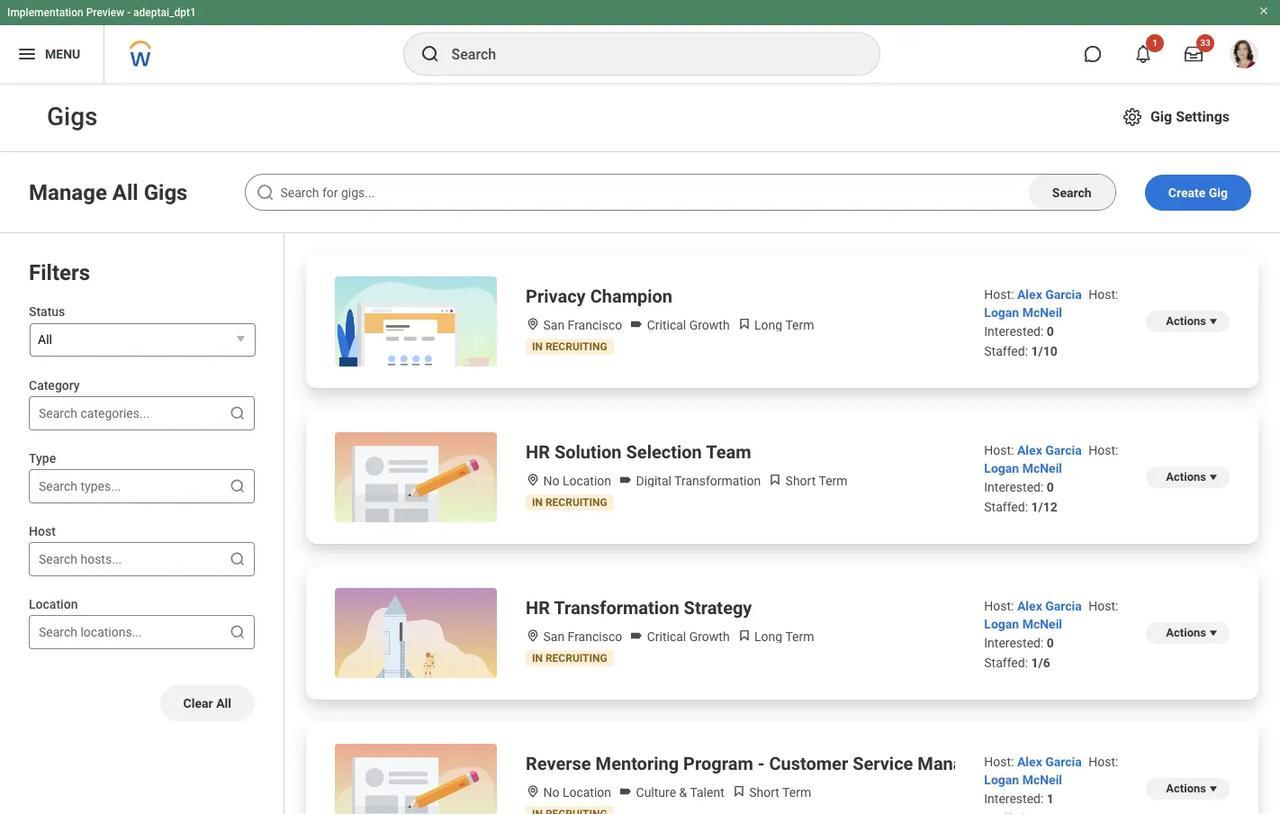 Task type: vqa. For each thing, say whether or not it's contained in the screenshot.


Task type: describe. For each thing, give the bounding box(es) containing it.
alex garcia button for privacy champion
[[1018, 287, 1086, 302]]

Search Workday  search field
[[452, 34, 843, 74]]

menu
[[45, 47, 80, 61]]

gear image
[[1122, 106, 1144, 128]]

in for hr solution selection team
[[532, 496, 543, 509]]

search for search locations...
[[39, 625, 77, 639]]

growth for champion
[[690, 318, 730, 332]]

search for search hosts...
[[39, 552, 77, 566]]

gig inside button
[[1209, 185, 1229, 200]]

long term for hr transformation strategy
[[752, 630, 815, 644]]

actions button for reverse mentoring program - customer service management
[[1147, 778, 1230, 800]]

33
[[1201, 38, 1211, 48]]

culture & talent
[[633, 785, 725, 800]]

location image for privacy
[[526, 317, 540, 331]]

search image for search categories...
[[229, 404, 247, 422]]

tag image for transformation
[[630, 629, 644, 643]]

location image for reverse
[[526, 785, 540, 799]]

reverse mentoring program - customer service management link
[[526, 751, 1025, 776]]

no location for mentoring
[[540, 785, 612, 800]]

short term for team
[[783, 474, 848, 488]]

gig settings button
[[1115, 99, 1238, 135]]

critical growth for transformation
[[644, 630, 730, 644]]

manage all gigs
[[29, 180, 188, 205]]

strategy
[[684, 597, 752, 619]]

term for program
[[783, 785, 812, 800]]

Search text field
[[245, 174, 1117, 211]]

talent
[[690, 785, 725, 800]]

san francisco for transformation
[[540, 630, 623, 644]]

filters
[[29, 260, 90, 286]]

gigs
[[144, 180, 188, 205]]

all for clear
[[216, 696, 231, 710]]

search categories...
[[39, 406, 150, 420]]

logan for hr solution selection team
[[985, 461, 1020, 476]]

hosts...
[[81, 552, 122, 566]]

long term for privacy champion
[[752, 318, 815, 332]]

status element for mentoring
[[532, 808, 608, 814]]

logan for reverse mentoring program - customer service management
[[985, 773, 1020, 787]]

close environment banner image
[[1259, 5, 1270, 16]]

program
[[684, 753, 754, 775]]

1/6
[[1032, 656, 1051, 670]]

mcneil for privacy champion
[[1023, 305, 1063, 320]]

critical growth for champion
[[644, 318, 730, 332]]

san francisco for champion
[[540, 318, 623, 332]]

search types...
[[39, 479, 121, 493]]

- inside menu banner
[[127, 6, 131, 19]]

staffed: for strategy
[[985, 656, 1029, 670]]

categories...
[[81, 406, 150, 420]]

types...
[[81, 479, 121, 493]]

gig inside popup button
[[1151, 108, 1173, 125]]

search hosts...
[[39, 552, 122, 566]]

tag image
[[619, 785, 633, 799]]

actions for selection
[[1167, 470, 1207, 484]]

culture
[[636, 785, 677, 800]]

1/10
[[1032, 344, 1058, 358]]

caret down image for reverse mentoring program - customer service management
[[1207, 782, 1221, 796]]

tag image for champion
[[630, 317, 644, 331]]

no for hr
[[544, 474, 560, 488]]

long for privacy champion
[[755, 318, 783, 332]]

alex garcia button for reverse mentoring program - customer service management
[[1018, 755, 1086, 769]]

recruiting for transformation
[[546, 652, 608, 665]]

profile logan mcneil image
[[1230, 40, 1259, 72]]

preview
[[86, 6, 124, 19]]

clear all button
[[160, 685, 255, 721]]

reverse
[[526, 753, 591, 775]]

san for hr
[[544, 630, 565, 644]]

no for reverse
[[544, 785, 560, 800]]

adeptai_dpt1
[[133, 6, 196, 19]]

san for privacy
[[544, 318, 565, 332]]

locations...
[[81, 625, 142, 639]]

actions for program
[[1167, 782, 1207, 795]]

logan mcneil button for hr transformation strategy
[[985, 617, 1063, 631]]

inbox large image
[[1185, 45, 1203, 63]]

growth for transformation
[[690, 630, 730, 644]]

0 for selection
[[1047, 480, 1055, 495]]

hr transformation strategy
[[526, 597, 752, 619]]

host: alex garcia host: logan mcneil interested: 0 staffed: 1/6
[[985, 599, 1119, 670]]

status element for transformation
[[532, 652, 608, 665]]

search for search categories...
[[39, 406, 77, 420]]

1 button
[[1124, 34, 1165, 74]]

list containing privacy champion
[[285, 233, 1281, 814]]

search for search types...
[[39, 479, 77, 493]]

customer
[[770, 753, 849, 775]]

garcia for hr transformation strategy
[[1046, 599, 1083, 613]]

mcneil for reverse mentoring program - customer service management
[[1023, 773, 1063, 787]]

type
[[29, 451, 56, 465]]

search locations...
[[39, 625, 142, 639]]

hr solution selection team
[[526, 441, 752, 463]]

menu button
[[0, 25, 104, 83]]

host: alex garcia host: logan mcneil interested: 0 staffed: 1/10
[[985, 287, 1119, 358]]

search image for search locations...
[[229, 623, 247, 641]]

team
[[706, 441, 752, 463]]

location image for hr transformation strategy
[[526, 629, 540, 643]]

interested: for privacy champion
[[985, 324, 1044, 339]]

service
[[853, 753, 914, 775]]

host: alex garcia host: logan mcneil interested: 1
[[985, 755, 1119, 806]]

staffed: inside host: alex garcia host: logan mcneil interested: 0 staffed: 1/10
[[985, 344, 1029, 358]]

search image for search hosts...
[[229, 550, 247, 568]]

privacy champion link
[[526, 284, 673, 309]]

clear
[[183, 696, 213, 710]]

management
[[918, 753, 1025, 775]]

hr transformation strategy link
[[526, 595, 752, 621]]

actions for strategy
[[1167, 626, 1207, 640]]

interested: for reverse mentoring program - customer service management
[[985, 792, 1044, 806]]



Task type: locate. For each thing, give the bounding box(es) containing it.
0 vertical spatial in recruiting
[[532, 340, 608, 353]]

3 in recruiting from the top
[[532, 652, 608, 665]]

alex inside host: alex garcia host: logan mcneil interested: 0 staffed: 1/12
[[1018, 443, 1043, 458]]

staffed: inside "host: alex garcia host: logan mcneil interested: 0 staffed: 1/6"
[[985, 656, 1029, 670]]

1 long from the top
[[755, 318, 783, 332]]

4 logan from the top
[[985, 773, 1020, 787]]

media mylearning image right digital transformation
[[768, 473, 783, 487]]

2 vertical spatial in
[[532, 652, 543, 665]]

alex for hr transformation strategy
[[1018, 599, 1043, 613]]

&
[[680, 785, 687, 800]]

3 garcia from the top
[[1046, 599, 1083, 613]]

no location down reverse at the left of page
[[540, 785, 612, 800]]

2 logan mcneil button from the top
[[985, 461, 1063, 476]]

2 actions button from the top
[[1147, 778, 1230, 800]]

1 in recruiting from the top
[[532, 340, 608, 353]]

implementation preview -   adeptai_dpt1
[[7, 6, 196, 19]]

all button
[[30, 323, 256, 356]]

in
[[532, 340, 543, 353], [532, 496, 543, 509], [532, 652, 543, 665]]

manage
[[29, 180, 107, 205]]

3 logan mcneil button from the top
[[985, 617, 1063, 631]]

2 francisco from the top
[[568, 630, 623, 644]]

1 no location from the top
[[540, 474, 612, 488]]

0 vertical spatial growth
[[690, 318, 730, 332]]

justify image
[[16, 43, 38, 65]]

1 logan mcneil button from the top
[[985, 305, 1063, 320]]

interested: inside "host: alex garcia host: logan mcneil interested: 1"
[[985, 792, 1044, 806]]

media mylearning image down strategy
[[737, 629, 752, 643]]

mcneil for hr transformation strategy
[[1023, 617, 1063, 631]]

1 vertical spatial long term
[[752, 630, 815, 644]]

2 mcneil from the top
[[1023, 461, 1063, 476]]

logan mcneil button
[[985, 305, 1063, 320], [985, 461, 1063, 476], [985, 617, 1063, 631], [985, 773, 1063, 787]]

0 vertical spatial san
[[544, 318, 565, 332]]

2 hr from the top
[[526, 597, 550, 619]]

0 vertical spatial recruiting
[[546, 340, 608, 353]]

tag image down hr transformation strategy
[[630, 629, 644, 643]]

2 recruiting from the top
[[546, 496, 608, 509]]

in recruiting
[[532, 340, 608, 353], [532, 496, 608, 509], [532, 652, 608, 665]]

0 vertical spatial long
[[755, 318, 783, 332]]

gig
[[1151, 108, 1173, 125], [1209, 185, 1229, 200]]

long
[[755, 318, 783, 332], [755, 630, 783, 644]]

interested: up 1/6
[[985, 636, 1044, 650]]

1 actions button from the top
[[1147, 311, 1230, 332]]

all left "gigs"
[[112, 180, 138, 205]]

1 vertical spatial no location
[[540, 785, 612, 800]]

garcia for privacy champion
[[1046, 287, 1083, 302]]

2 interested: from the top
[[985, 480, 1044, 495]]

all
[[112, 180, 138, 205], [38, 332, 52, 347], [216, 696, 231, 710]]

2 logan from the top
[[985, 461, 1020, 476]]

logan mcneil button for privacy champion
[[985, 305, 1063, 320]]

0 vertical spatial all
[[112, 180, 138, 205]]

1 vertical spatial actions button
[[1147, 622, 1230, 644]]

1 horizontal spatial all
[[112, 180, 138, 205]]

2 in from the top
[[532, 496, 543, 509]]

no
[[544, 474, 560, 488], [544, 785, 560, 800]]

logan mcneil button for reverse mentoring program - customer service management
[[985, 773, 1063, 787]]

4 interested: from the top
[[985, 792, 1044, 806]]

san
[[544, 318, 565, 332], [544, 630, 565, 644]]

all down status
[[38, 332, 52, 347]]

1 actions from the top
[[1167, 314, 1207, 328]]

no down reverse at the left of page
[[544, 785, 560, 800]]

1 critical from the top
[[647, 318, 687, 332]]

0 vertical spatial no location
[[540, 474, 612, 488]]

status element down hr transformation strategy
[[532, 652, 608, 665]]

1 vertical spatial in recruiting
[[532, 496, 608, 509]]

1 vertical spatial critical
[[647, 630, 687, 644]]

logan mcneil button for hr solution selection team
[[985, 461, 1063, 476]]

settings
[[1176, 108, 1230, 125]]

location image down privacy
[[526, 317, 540, 331]]

actions button
[[1147, 311, 1230, 332], [1147, 778, 1230, 800]]

1/12
[[1032, 500, 1058, 514]]

staffed: for selection
[[985, 500, 1029, 514]]

actions
[[1167, 314, 1207, 328], [1167, 470, 1207, 484], [1167, 626, 1207, 640], [1167, 782, 1207, 795]]

1 vertical spatial hr
[[526, 597, 550, 619]]

0 horizontal spatial short
[[750, 785, 780, 800]]

1 hr from the top
[[526, 441, 550, 463]]

2 vertical spatial 0
[[1047, 636, 1055, 650]]

0 horizontal spatial 1
[[1047, 792, 1055, 806]]

0 vertical spatial critical
[[647, 318, 687, 332]]

0 vertical spatial san francisco
[[540, 318, 623, 332]]

0 inside host: alex garcia host: logan mcneil interested: 0 staffed: 1/12
[[1047, 480, 1055, 495]]

hr solution selection team link
[[526, 440, 752, 465]]

1 horizontal spatial gig
[[1209, 185, 1229, 200]]

no location down solution
[[540, 474, 612, 488]]

1 vertical spatial 1
[[1047, 792, 1055, 806]]

4 logan mcneil button from the top
[[985, 773, 1063, 787]]

garcia inside "host: alex garcia host: logan mcneil interested: 0 staffed: 1/6"
[[1046, 599, 1083, 613]]

staffed: left 1/6
[[985, 656, 1029, 670]]

alex for hr solution selection team
[[1018, 443, 1043, 458]]

staffed:
[[985, 344, 1029, 358], [985, 500, 1029, 514], [985, 656, 1029, 670]]

1 caret down image from the top
[[1207, 470, 1221, 485]]

0 vertical spatial 1
[[1153, 38, 1158, 48]]

term
[[786, 318, 815, 332], [819, 474, 848, 488], [786, 630, 815, 644], [783, 785, 812, 800]]

san francisco
[[540, 318, 623, 332], [540, 630, 623, 644]]

3 alex from the top
[[1018, 599, 1043, 613]]

0 horizontal spatial gig
[[1151, 108, 1173, 125]]

critical
[[647, 318, 687, 332], [647, 630, 687, 644]]

short term for -
[[746, 785, 812, 800]]

2 caret down image from the top
[[1207, 782, 1221, 796]]

search for search
[[1053, 185, 1092, 200]]

tag image down "champion"
[[630, 317, 644, 331]]

alex inside "host: alex garcia host: logan mcneil interested: 0 staffed: 1/6"
[[1018, 599, 1043, 613]]

actions button
[[1147, 467, 1230, 488], [1147, 622, 1230, 644]]

media mylearning image for champion
[[737, 317, 752, 331]]

0 vertical spatial media mylearning image
[[737, 317, 752, 331]]

all right clear
[[216, 696, 231, 710]]

4 alex from the top
[[1018, 755, 1043, 769]]

media mylearning image for hr solution selection team
[[768, 473, 783, 487]]

long for hr transformation strategy
[[755, 630, 783, 644]]

digital
[[636, 474, 672, 488]]

0 vertical spatial tag image
[[630, 317, 644, 331]]

0 vertical spatial location
[[563, 474, 612, 488]]

status element down solution
[[532, 496, 608, 509]]

location image for hr solution selection team
[[526, 473, 540, 487]]

1 vertical spatial media mylearning image
[[732, 785, 746, 799]]

staffed: left 1/10
[[985, 344, 1029, 358]]

3 actions from the top
[[1167, 626, 1207, 640]]

1 vertical spatial transformation
[[554, 597, 680, 619]]

garcia
[[1046, 287, 1083, 302], [1046, 443, 1083, 458], [1046, 599, 1083, 613], [1046, 755, 1083, 769]]

growth
[[690, 318, 730, 332], [690, 630, 730, 644]]

location image down reverse at the left of page
[[526, 785, 540, 799]]

in recruiting for solution
[[532, 496, 608, 509]]

4 actions from the top
[[1167, 782, 1207, 795]]

media mylearning image
[[737, 317, 752, 331], [732, 785, 746, 799]]

alex inside "host: alex garcia host: logan mcneil interested: 1"
[[1018, 755, 1043, 769]]

gig right create
[[1209, 185, 1229, 200]]

1 vertical spatial critical growth
[[644, 630, 730, 644]]

list
[[285, 233, 1281, 814]]

3 0 from the top
[[1047, 636, 1055, 650]]

1 interested: from the top
[[985, 324, 1044, 339]]

0 up 1/12
[[1047, 480, 1055, 495]]

2 vertical spatial in recruiting
[[532, 652, 608, 665]]

2 no from the top
[[544, 785, 560, 800]]

1 vertical spatial short
[[750, 785, 780, 800]]

critical for transformation
[[647, 630, 687, 644]]

- right program
[[758, 753, 765, 775]]

1 in from the top
[[532, 340, 543, 353]]

0 horizontal spatial media mylearning image
[[737, 629, 752, 643]]

3 mcneil from the top
[[1023, 617, 1063, 631]]

interested: up 1/10
[[985, 324, 1044, 339]]

garcia for reverse mentoring program - customer service management
[[1046, 755, 1083, 769]]

digital transformation
[[633, 474, 761, 488]]

2 alex garcia button from the top
[[1018, 443, 1086, 458]]

francisco for champion
[[568, 318, 623, 332]]

2 staffed: from the top
[[985, 500, 1029, 514]]

logan
[[985, 305, 1020, 320], [985, 461, 1020, 476], [985, 617, 1020, 631], [985, 773, 1020, 787]]

1 vertical spatial recruiting
[[546, 496, 608, 509]]

solution
[[555, 441, 622, 463]]

recruiting down privacy
[[546, 340, 608, 353]]

33 button
[[1175, 34, 1215, 74]]

3 interested: from the top
[[985, 636, 1044, 650]]

1 vertical spatial san francisco
[[540, 630, 623, 644]]

interested: inside host: alex garcia host: logan mcneil interested: 0 staffed: 1/12
[[985, 480, 1044, 495]]

0 up 1/6
[[1047, 636, 1055, 650]]

- right preview
[[127, 6, 131, 19]]

alex inside host: alex garcia host: logan mcneil interested: 0 staffed: 1/10
[[1018, 287, 1043, 302]]

staffed: inside host: alex garcia host: logan mcneil interested: 0 staffed: 1/12
[[985, 500, 1029, 514]]

garcia for hr solution selection team
[[1046, 443, 1083, 458]]

2 caret down image from the top
[[1207, 626, 1221, 640]]

location image
[[526, 473, 540, 487], [526, 629, 540, 643]]

1 critical growth from the top
[[644, 318, 730, 332]]

2 long term from the top
[[752, 630, 815, 644]]

2 vertical spatial tag image
[[630, 629, 644, 643]]

in recruiting for transformation
[[532, 652, 608, 665]]

0 vertical spatial critical growth
[[644, 318, 730, 332]]

critical growth down strategy
[[644, 630, 730, 644]]

3 logan from the top
[[985, 617, 1020, 631]]

transformation for hr
[[554, 597, 680, 619]]

gig right the 'gear' image
[[1151, 108, 1173, 125]]

0 vertical spatial -
[[127, 6, 131, 19]]

0 vertical spatial hr
[[526, 441, 550, 463]]

2 growth from the top
[[690, 630, 730, 644]]

search image
[[419, 43, 441, 65], [255, 182, 277, 204], [229, 404, 247, 422], [229, 477, 247, 495], [229, 550, 247, 568], [229, 623, 247, 641]]

transformation for digital
[[675, 474, 761, 488]]

1 vertical spatial caret down image
[[1207, 782, 1221, 796]]

2 critical from the top
[[647, 630, 687, 644]]

3 staffed: from the top
[[985, 656, 1029, 670]]

implementation
[[7, 6, 83, 19]]

2 vertical spatial staffed:
[[985, 656, 1029, 670]]

1 location image from the top
[[526, 473, 540, 487]]

interested: for hr solution selection team
[[985, 480, 1044, 495]]

in recruiting for champion
[[532, 340, 608, 353]]

reverse mentoring program - customer service management
[[526, 753, 1025, 775]]

transformation
[[675, 474, 761, 488], [554, 597, 680, 619]]

1 horizontal spatial 1
[[1153, 38, 1158, 48]]

0 vertical spatial long term
[[752, 318, 815, 332]]

status element down reverse at the left of page
[[532, 808, 608, 814]]

in recruiting down privacy
[[532, 340, 608, 353]]

garcia inside host: alex garcia host: logan mcneil interested: 0 staffed: 1/12
[[1046, 443, 1083, 458]]

media mylearning image for mentoring
[[732, 785, 746, 799]]

no down solution
[[544, 474, 560, 488]]

0 vertical spatial actions button
[[1147, 467, 1230, 488]]

1 vertical spatial san
[[544, 630, 565, 644]]

3 in from the top
[[532, 652, 543, 665]]

gig settings
[[1151, 108, 1230, 125]]

1 vertical spatial long
[[755, 630, 783, 644]]

interested: up 1/12
[[985, 480, 1044, 495]]

interested: for hr transformation strategy
[[985, 636, 1044, 650]]

all inside button
[[216, 696, 231, 710]]

critical for champion
[[647, 318, 687, 332]]

mcneil inside "host: alex garcia host: logan mcneil interested: 0 staffed: 1/6"
[[1023, 617, 1063, 631]]

search inside search button
[[1053, 185, 1092, 200]]

3 recruiting from the top
[[546, 652, 608, 665]]

1 vertical spatial short term
[[746, 785, 812, 800]]

long term
[[752, 318, 815, 332], [752, 630, 815, 644]]

interested: inside "host: alex garcia host: logan mcneil interested: 0 staffed: 1/6"
[[985, 636, 1044, 650]]

privacy
[[526, 286, 586, 307]]

host: alex garcia host: logan mcneil interested: 0 staffed: 1/12
[[985, 443, 1119, 514]]

2 0 from the top
[[1047, 480, 1055, 495]]

host
[[29, 524, 56, 538]]

media mylearning image
[[768, 473, 783, 487], [737, 629, 752, 643]]

status
[[29, 304, 65, 319]]

create gig
[[1169, 185, 1229, 200]]

critical down "champion"
[[647, 318, 687, 332]]

1 vertical spatial caret down image
[[1207, 626, 1221, 640]]

1 vertical spatial 0
[[1047, 480, 1055, 495]]

short
[[786, 474, 816, 488], [750, 785, 780, 800]]

mcneil
[[1023, 305, 1063, 320], [1023, 461, 1063, 476], [1023, 617, 1063, 631], [1023, 773, 1063, 787]]

term for selection
[[819, 474, 848, 488]]

hr for hr solution selection team
[[526, 441, 550, 463]]

no location
[[540, 474, 612, 488], [540, 785, 612, 800]]

recruiting for solution
[[546, 496, 608, 509]]

short for -
[[750, 785, 780, 800]]

1 horizontal spatial -
[[758, 753, 765, 775]]

mcneil inside host: alex garcia host: logan mcneil interested: 0 staffed: 1/12
[[1023, 461, 1063, 476]]

interested: down management
[[985, 792, 1044, 806]]

mcneil for hr solution selection team
[[1023, 461, 1063, 476]]

location for reverse
[[563, 785, 612, 800]]

actions button for hr transformation strategy
[[1147, 622, 1230, 644]]

all inside popup button
[[38, 332, 52, 347]]

actions button for privacy champion
[[1147, 311, 1230, 332]]

0 for strategy
[[1047, 636, 1055, 650]]

alex garcia button
[[1018, 287, 1086, 302], [1018, 443, 1086, 458], [1018, 599, 1086, 613], [1018, 755, 1086, 769]]

mcneil inside "host: alex garcia host: logan mcneil interested: 1"
[[1023, 773, 1063, 787]]

1 long term from the top
[[752, 318, 815, 332]]

1 mcneil from the top
[[1023, 305, 1063, 320]]

critical growth down "champion"
[[644, 318, 730, 332]]

1 actions button from the top
[[1147, 467, 1230, 488]]

1 vertical spatial tag image
[[619, 473, 633, 487]]

notifications large image
[[1135, 45, 1153, 63]]

-
[[127, 6, 131, 19], [758, 753, 765, 775]]

0 inside host: alex garcia host: logan mcneil interested: 0 staffed: 1/10
[[1047, 324, 1055, 339]]

alex garcia button for hr solution selection team
[[1018, 443, 1086, 458]]

logan inside host: alex garcia host: logan mcneil interested: 0 staffed: 1/10
[[985, 305, 1020, 320]]

san down privacy
[[544, 318, 565, 332]]

0 vertical spatial location image
[[526, 473, 540, 487]]

1 vertical spatial no
[[544, 785, 560, 800]]

1 vertical spatial francisco
[[568, 630, 623, 644]]

search button
[[1029, 175, 1116, 210]]

critical growth
[[644, 318, 730, 332], [644, 630, 730, 644]]

0 vertical spatial short term
[[783, 474, 848, 488]]

privacy champion
[[526, 286, 673, 307]]

staffed: left 1/12
[[985, 500, 1029, 514]]

status element down privacy
[[532, 340, 608, 353]]

interested:
[[985, 324, 1044, 339], [985, 480, 1044, 495], [985, 636, 1044, 650], [985, 792, 1044, 806]]

menu banner
[[0, 0, 1281, 83]]

1 no from the top
[[544, 474, 560, 488]]

no location for solution
[[540, 474, 612, 488]]

1 vertical spatial -
[[758, 753, 765, 775]]

alex
[[1018, 287, 1043, 302], [1018, 443, 1043, 458], [1018, 599, 1043, 613], [1018, 755, 1043, 769]]

term for strategy
[[786, 630, 815, 644]]

1 vertical spatial in
[[532, 496, 543, 509]]

2 alex from the top
[[1018, 443, 1043, 458]]

caret down image for hr solution selection team
[[1207, 470, 1221, 485]]

0 vertical spatial caret down image
[[1207, 470, 1221, 485]]

in recruiting down hr transformation strategy
[[532, 652, 608, 665]]

recruiting down hr transformation strategy
[[546, 652, 608, 665]]

caret down image for hr transformation strategy
[[1207, 626, 1221, 640]]

0 vertical spatial francisco
[[568, 318, 623, 332]]

1 0 from the top
[[1047, 324, 1055, 339]]

1 vertical spatial location
[[29, 597, 78, 611]]

caret down image
[[1207, 470, 1221, 485], [1207, 626, 1221, 640]]

in recruiting down solution
[[532, 496, 608, 509]]

san francisco down privacy champion link
[[540, 318, 623, 332]]

logan inside "host: alex garcia host: logan mcneil interested: 1"
[[985, 773, 1020, 787]]

notifications element
[[1239, 36, 1254, 50]]

2 actions button from the top
[[1147, 622, 1230, 644]]

1 inside "host: alex garcia host: logan mcneil interested: 1"
[[1047, 792, 1055, 806]]

4 alex garcia button from the top
[[1018, 755, 1086, 769]]

clear all
[[183, 696, 231, 710]]

2 status element from the top
[[532, 496, 608, 509]]

critical down hr transformation strategy link
[[647, 630, 687, 644]]

0 vertical spatial gig
[[1151, 108, 1173, 125]]

1 horizontal spatial short
[[786, 474, 816, 488]]

location up search locations... on the left bottom
[[29, 597, 78, 611]]

0 vertical spatial in
[[532, 340, 543, 353]]

2 horizontal spatial all
[[216, 696, 231, 710]]

garcia inside "host: alex garcia host: logan mcneil interested: 1"
[[1046, 755, 1083, 769]]

logan for privacy champion
[[985, 305, 1020, 320]]

3 status element from the top
[[532, 652, 608, 665]]

1 vertical spatial all
[[38, 332, 52, 347]]

tag image
[[630, 317, 644, 331], [619, 473, 633, 487], [630, 629, 644, 643]]

1 horizontal spatial media mylearning image
[[768, 473, 783, 487]]

2 location image from the top
[[526, 785, 540, 799]]

3 alex garcia button from the top
[[1018, 599, 1086, 613]]

2 long from the top
[[755, 630, 783, 644]]

status element for solution
[[532, 496, 608, 509]]

1 alex from the top
[[1018, 287, 1043, 302]]

1 san from the top
[[544, 318, 565, 332]]

2 garcia from the top
[[1046, 443, 1083, 458]]

0 inside "host: alex garcia host: logan mcneil interested: 0 staffed: 1/6"
[[1047, 636, 1055, 650]]

san down hr transformation strategy
[[544, 630, 565, 644]]

1 location image from the top
[[526, 317, 540, 331]]

alex garcia button for hr transformation strategy
[[1018, 599, 1086, 613]]

1 staffed: from the top
[[985, 344, 1029, 358]]

1 francisco from the top
[[568, 318, 623, 332]]

francisco
[[568, 318, 623, 332], [568, 630, 623, 644]]

1 vertical spatial growth
[[690, 630, 730, 644]]

0 vertical spatial media mylearning image
[[768, 473, 783, 487]]

0 vertical spatial staffed:
[[985, 344, 1029, 358]]

hr for hr transformation strategy
[[526, 597, 550, 619]]

0 vertical spatial actions button
[[1147, 311, 1230, 332]]

1 garcia from the top
[[1046, 287, 1083, 302]]

create
[[1169, 185, 1206, 200]]

0 vertical spatial transformation
[[675, 474, 761, 488]]

1 vertical spatial actions button
[[1147, 778, 1230, 800]]

short term
[[783, 474, 848, 488], [746, 785, 812, 800]]

recruiting down solution
[[546, 496, 608, 509]]

mentoring
[[596, 753, 679, 775]]

0 up 1/10
[[1047, 324, 1055, 339]]

1
[[1153, 38, 1158, 48], [1047, 792, 1055, 806]]

status element for champion
[[532, 340, 608, 353]]

2 san francisco from the top
[[540, 630, 623, 644]]

0
[[1047, 324, 1055, 339], [1047, 480, 1055, 495], [1047, 636, 1055, 650]]

hr
[[526, 441, 550, 463], [526, 597, 550, 619]]

0 vertical spatial short
[[786, 474, 816, 488]]

4 status element from the top
[[532, 808, 608, 814]]

media mylearning image for hr transformation strategy
[[737, 629, 752, 643]]

2 location image from the top
[[526, 629, 540, 643]]

2 san from the top
[[544, 630, 565, 644]]

0 vertical spatial 0
[[1047, 324, 1055, 339]]

host:
[[985, 287, 1015, 302], [1089, 287, 1119, 302], [985, 443, 1015, 458], [1089, 443, 1119, 458], [985, 599, 1015, 613], [1089, 599, 1119, 613], [985, 755, 1015, 769], [1089, 755, 1119, 769]]

champion
[[591, 286, 673, 307]]

1 vertical spatial location image
[[526, 629, 540, 643]]

alex for reverse mentoring program - customer service management
[[1018, 755, 1043, 769]]

alex for privacy champion
[[1018, 287, 1043, 302]]

mcneil inside host: alex garcia host: logan mcneil interested: 0 staffed: 1/10
[[1023, 305, 1063, 320]]

0 vertical spatial caret down image
[[1207, 314, 1221, 329]]

1 inside button
[[1153, 38, 1158, 48]]

location down solution
[[563, 474, 612, 488]]

location
[[563, 474, 612, 488], [29, 597, 78, 611], [563, 785, 612, 800]]

1 alex garcia button from the top
[[1018, 287, 1086, 302]]

2 actions from the top
[[1167, 470, 1207, 484]]

logan inside host: alex garcia host: logan mcneil interested: 0 staffed: 1/12
[[985, 461, 1020, 476]]

interested: inside host: alex garcia host: logan mcneil interested: 0 staffed: 1/10
[[985, 324, 1044, 339]]

1 vertical spatial gig
[[1209, 185, 1229, 200]]

1 san francisco from the top
[[540, 318, 623, 332]]

1 recruiting from the top
[[546, 340, 608, 353]]

caret down image for privacy champion
[[1207, 314, 1221, 329]]

san francisco down hr transformation strategy
[[540, 630, 623, 644]]

tag image left 'digital'
[[619, 473, 633, 487]]

francisco for transformation
[[568, 630, 623, 644]]

4 garcia from the top
[[1046, 755, 1083, 769]]

location for hr
[[563, 474, 612, 488]]

0 horizontal spatial all
[[38, 332, 52, 347]]

logan for hr transformation strategy
[[985, 617, 1020, 631]]

garcia inside host: alex garcia host: logan mcneil interested: 0 staffed: 1/10
[[1046, 287, 1083, 302]]

actions button for hr solution selection team
[[1147, 467, 1230, 488]]

short for team
[[786, 474, 816, 488]]

1 caret down image from the top
[[1207, 314, 1221, 329]]

status element
[[532, 340, 608, 353], [532, 496, 608, 509], [532, 652, 608, 665], [532, 808, 608, 814]]

2 vertical spatial recruiting
[[546, 652, 608, 665]]

1 vertical spatial media mylearning image
[[737, 629, 752, 643]]

0 vertical spatial location image
[[526, 317, 540, 331]]

all for manage
[[112, 180, 138, 205]]

0 horizontal spatial -
[[127, 6, 131, 19]]

2 vertical spatial all
[[216, 696, 231, 710]]

location image
[[526, 317, 540, 331], [526, 785, 540, 799]]

francisco down hr transformation strategy
[[568, 630, 623, 644]]

2 in recruiting from the top
[[532, 496, 608, 509]]

1 growth from the top
[[690, 318, 730, 332]]

search
[[1053, 185, 1092, 200], [39, 406, 77, 420], [39, 479, 77, 493], [39, 552, 77, 566], [39, 625, 77, 639]]

0 vertical spatial no
[[544, 474, 560, 488]]

2 critical growth from the top
[[644, 630, 730, 644]]

2 vertical spatial location
[[563, 785, 612, 800]]

selection
[[626, 441, 702, 463]]

1 vertical spatial location image
[[526, 785, 540, 799]]

1 vertical spatial staffed:
[[985, 500, 1029, 514]]

category
[[29, 378, 80, 393]]

recruiting for champion
[[546, 340, 608, 353]]

1 status element from the top
[[532, 340, 608, 353]]

tag image for solution
[[619, 473, 633, 487]]

location left tag icon
[[563, 785, 612, 800]]

logan inside "host: alex garcia host: logan mcneil interested: 0 staffed: 1/6"
[[985, 617, 1020, 631]]

francisco down privacy champion link
[[568, 318, 623, 332]]

create gig button
[[1146, 174, 1252, 210]]

4 mcneil from the top
[[1023, 773, 1063, 787]]

caret down image
[[1207, 314, 1221, 329], [1207, 782, 1221, 796]]

2 no location from the top
[[540, 785, 612, 800]]

1 logan from the top
[[985, 305, 1020, 320]]



